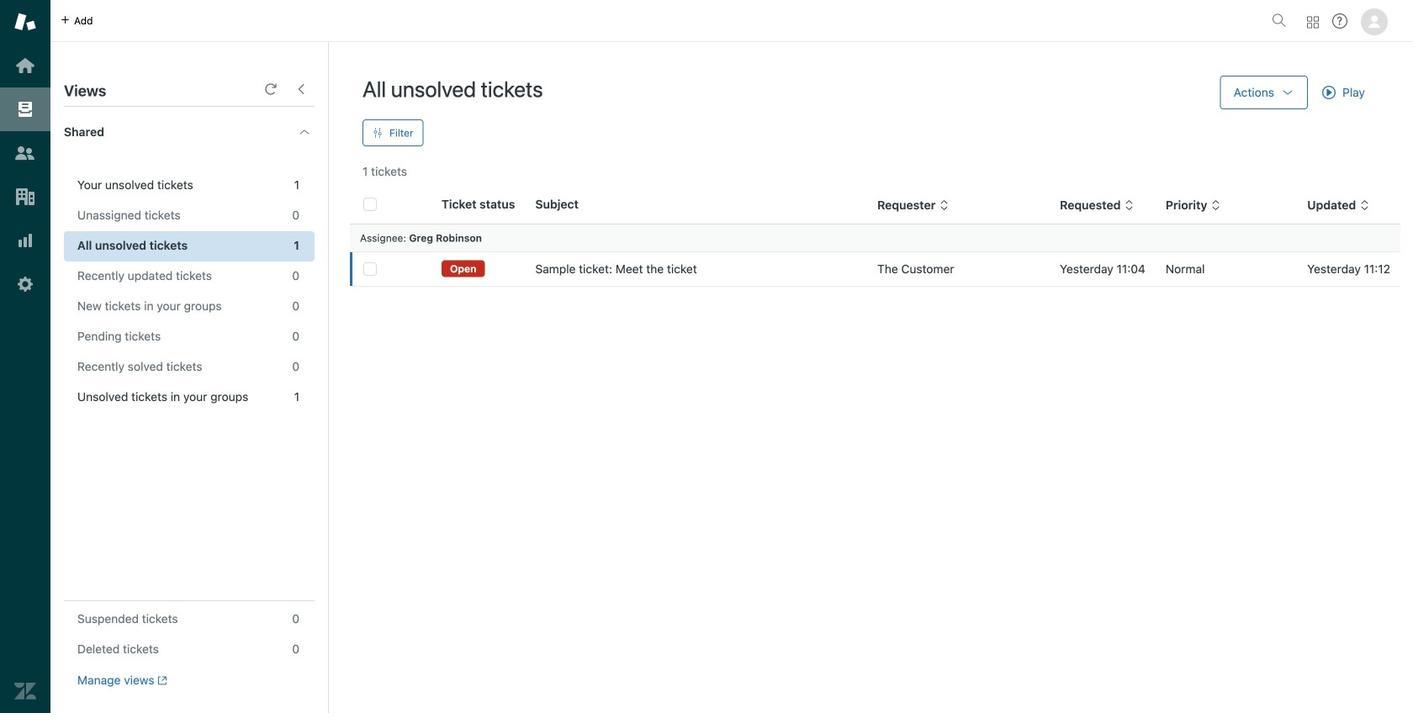 Task type: vqa. For each thing, say whether or not it's contained in the screenshot.
Main element
yes



Task type: describe. For each thing, give the bounding box(es) containing it.
admin image
[[14, 273, 36, 295]]

hide panel views image
[[294, 82, 308, 96]]

reporting image
[[14, 230, 36, 252]]

zendesk support image
[[14, 11, 36, 33]]

refresh views pane image
[[264, 82, 278, 96]]

get started image
[[14, 55, 36, 77]]

zendesk image
[[14, 681, 36, 702]]

organizations image
[[14, 186, 36, 208]]



Task type: locate. For each thing, give the bounding box(es) containing it.
main element
[[0, 0, 50, 713]]

customers image
[[14, 142, 36, 164]]

views image
[[14, 98, 36, 120]]

zendesk products image
[[1307, 16, 1319, 28]]

heading
[[50, 107, 328, 157]]

row
[[350, 252, 1401, 286]]

opens in a new tab image
[[154, 676, 167, 686]]

get help image
[[1333, 13, 1348, 29]]



